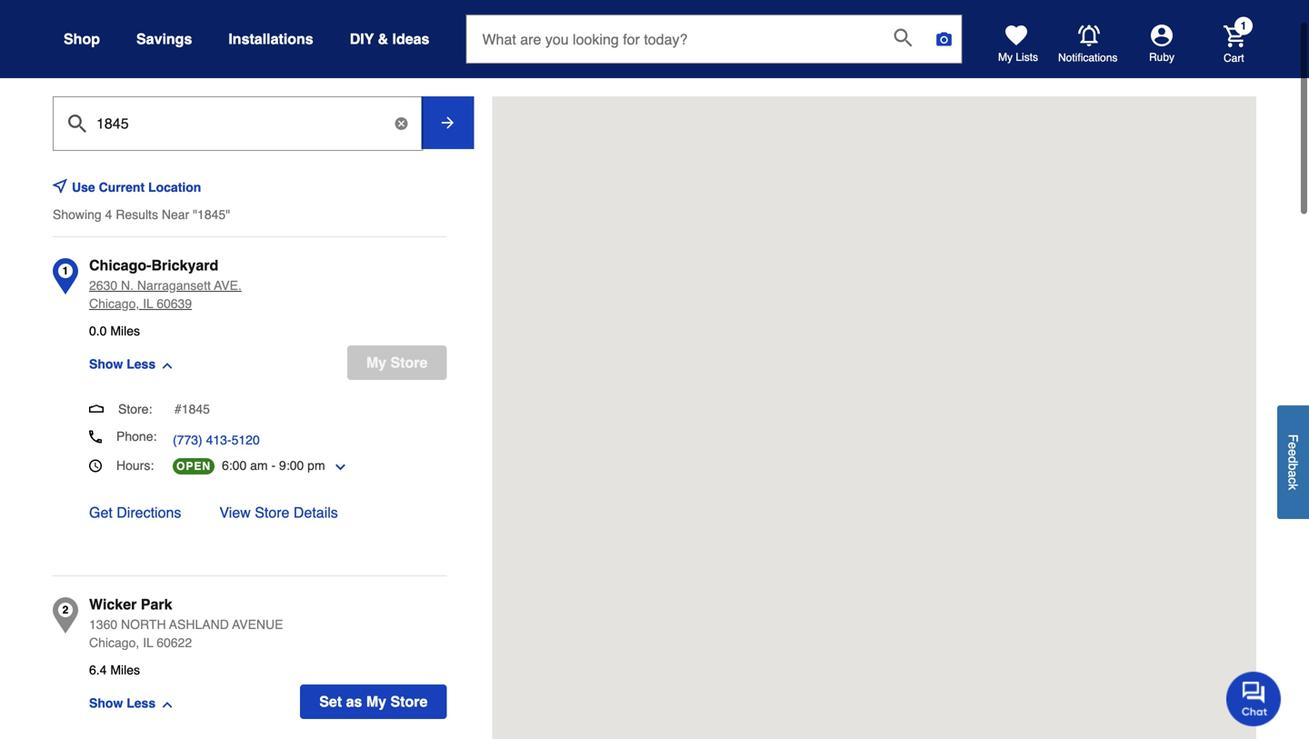 Task type: vqa. For each thing, say whether or not it's contained in the screenshot.
credit inside the 'link'
no



Task type: describe. For each thing, give the bounding box(es) containing it.
diy & ideas button
[[350, 23, 430, 55]]

miles for chicago-
[[110, 324, 140, 338]]

camera image
[[935, 30, 953, 48]]

open
[[176, 460, 211, 473]]

phone:
[[116, 429, 157, 444]]

diy & ideas
[[350, 30, 430, 47]]

results
[[116, 207, 158, 222]]

1 e from the top
[[1286, 442, 1301, 449]]

chicago-brickyard link
[[89, 255, 218, 276]]

4
[[105, 207, 112, 222]]

north
[[121, 617, 166, 632]]

miles for wicker
[[110, 663, 140, 677]]

use
[[72, 180, 95, 195]]

5120
[[231, 433, 260, 447]]

lowe's home improvement notification center image
[[1078, 25, 1100, 47]]

notifications
[[1058, 51, 1118, 64]]

1 vertical spatial 1
[[62, 265, 68, 277]]

#1845
[[175, 402, 210, 416]]

6:00 am - 9:00 pm
[[222, 458, 325, 473]]

il for brickyard
[[143, 296, 153, 311]]

showing                                      4                                     results near "1845"
[[53, 207, 230, 222]]

use current location button
[[72, 167, 230, 207]]

(773)
[[173, 433, 202, 447]]

lists
[[1016, 51, 1038, 64]]

60622
[[157, 635, 192, 650]]

chicago-
[[89, 257, 151, 274]]

shop
[[64, 30, 100, 47]]

brickyard
[[151, 257, 218, 274]]

use current location
[[72, 180, 201, 195]]

history image
[[89, 460, 102, 472]]

"1845"
[[193, 207, 230, 222]]

my lists
[[998, 51, 1038, 64]]

savings button
[[136, 23, 192, 55]]

park
[[141, 596, 172, 613]]

get directions
[[89, 504, 181, 521]]

search image
[[894, 28, 912, 47]]

my inside 'button'
[[366, 693, 386, 710]]

savings
[[136, 30, 192, 47]]

ruby
[[1149, 51, 1175, 64]]

Search Query text field
[[467, 15, 880, 63]]

show less for wicker
[[89, 696, 156, 710]]

f e e d b a c k button
[[1277, 405, 1309, 519]]

413-
[[206, 433, 231, 447]]

less for park
[[127, 696, 156, 710]]

n.
[[121, 278, 134, 293]]

location
[[148, 180, 201, 195]]

c
[[1286, 477, 1301, 484]]

phone image
[[89, 430, 102, 443]]

show for wicker park
[[89, 696, 123, 710]]

arrow right image
[[439, 114, 457, 132]]

&
[[378, 30, 388, 47]]

9:00
[[279, 458, 304, 473]]

0.0
[[89, 324, 107, 338]]

lowe's home improvement cart image
[[1224, 25, 1246, 47]]

directions
[[117, 504, 181, 521]]

pagoda image
[[89, 401, 104, 416]]

wicker
[[89, 596, 137, 613]]

showing
[[53, 207, 102, 222]]

2630
[[89, 278, 117, 293]]

set
[[319, 693, 342, 710]]

pm
[[307, 458, 325, 473]]

2 e from the top
[[1286, 449, 1301, 456]]

1360
[[89, 617, 117, 632]]

view store details link
[[219, 502, 338, 524]]

hours
[[116, 458, 150, 473]]

ruby button
[[1118, 25, 1206, 65]]



Task type: locate. For each thing, give the bounding box(es) containing it.
2 il from the top
[[143, 635, 153, 650]]

1 miles from the top
[[110, 324, 140, 338]]

None search field
[[466, 15, 962, 80]]

1 horizontal spatial 1
[[1241, 19, 1247, 32]]

0 vertical spatial chicago,
[[89, 296, 139, 311]]

hours :
[[116, 458, 154, 473]]

wicker park link
[[89, 594, 172, 615]]

e
[[1286, 442, 1301, 449], [1286, 449, 1301, 456]]

60639
[[157, 296, 192, 311]]

chicago,
[[89, 296, 139, 311], [89, 635, 139, 650]]

il left 60639
[[143, 296, 153, 311]]

cart
[[1224, 52, 1244, 64]]

shop button
[[64, 23, 100, 55]]

as
[[346, 693, 362, 710]]

chicago-brickyard 2630 n. narragansett ave. chicago, il 60639
[[89, 257, 242, 311]]

1 less from the top
[[127, 357, 156, 371]]

0 vertical spatial il
[[143, 296, 153, 311]]

show less for chicago-
[[89, 357, 156, 371]]

miles
[[110, 324, 140, 338], [110, 663, 140, 677]]

il inside chicago-brickyard 2630 n. narragansett ave. chicago, il 60639
[[143, 296, 153, 311]]

less for brickyard
[[127, 357, 156, 371]]

e up the d
[[1286, 442, 1301, 449]]

b
[[1286, 463, 1301, 470]]

1
[[1241, 19, 1247, 32], [62, 265, 68, 277]]

e up b
[[1286, 449, 1301, 456]]

show down 6.4 in the left of the page
[[89, 696, 123, 710]]

less down 0.0 miles
[[127, 357, 156, 371]]

1 chicago, from the top
[[89, 296, 139, 311]]

2 less from the top
[[127, 696, 156, 710]]

Zip Code, City, State or Store # text field
[[60, 105, 414, 133]]

diy
[[350, 30, 374, 47]]

1 show less from the top
[[89, 357, 156, 371]]

wicker park 1360 north ashland avenue chicago, il 60622
[[89, 596, 283, 650]]

1 vertical spatial less
[[127, 696, 156, 710]]

2 miles from the top
[[110, 663, 140, 677]]

2 vertical spatial store
[[390, 693, 428, 710]]

my lists link
[[998, 25, 1038, 65]]

1 vertical spatial store
[[255, 504, 290, 521]]

my for my lists
[[998, 51, 1013, 64]]

my store button
[[347, 345, 447, 380]]

installations button
[[229, 23, 313, 55]]

0 horizontal spatial 1
[[62, 265, 68, 277]]

a
[[1286, 470, 1301, 477]]

ave.
[[214, 278, 242, 293]]

show less down 6.4 miles
[[89, 696, 156, 710]]

show
[[89, 357, 123, 371], [89, 696, 123, 710]]

my for my store
[[366, 354, 386, 371]]

show less down 0.0 miles
[[89, 357, 156, 371]]

my store
[[366, 354, 428, 371]]

1 vertical spatial il
[[143, 635, 153, 650]]

store for my
[[390, 354, 428, 371]]

view store details
[[219, 504, 338, 521]]

chicago, for wicker
[[89, 635, 139, 650]]

f e e d b a c k
[[1286, 434, 1301, 490]]

set as my store
[[319, 693, 428, 710]]

0 vertical spatial 1
[[1241, 19, 1247, 32]]

view
[[219, 504, 251, 521]]

0.0 miles
[[89, 324, 140, 338]]

chicago, down 1360
[[89, 635, 139, 650]]

2 show from the top
[[89, 696, 123, 710]]

1 left chicago-
[[62, 265, 68, 277]]

0 vertical spatial store
[[390, 354, 428, 371]]

am
[[250, 458, 268, 473]]

chicago, down 2630
[[89, 296, 139, 311]]

0 vertical spatial miles
[[110, 324, 140, 338]]

0 vertical spatial show
[[89, 357, 123, 371]]

il
[[143, 296, 153, 311], [143, 635, 153, 650]]

installations
[[229, 30, 313, 47]]

less down 6.4 miles
[[127, 696, 156, 710]]

0 vertical spatial less
[[127, 357, 156, 371]]

store:
[[118, 402, 152, 416]]

store inside button
[[390, 354, 428, 371]]

ideas
[[392, 30, 430, 47]]

il down north
[[143, 635, 153, 650]]

1 vertical spatial my
[[366, 354, 386, 371]]

chicago, inside wicker park 1360 north ashland avenue chicago, il 60622
[[89, 635, 139, 650]]

1 up cart
[[1241, 19, 1247, 32]]

chicago, for chicago-
[[89, 296, 139, 311]]

lowe's home improvement lists image
[[1006, 25, 1027, 46]]

chat invite button image
[[1226, 671, 1282, 726]]

show for chicago-brickyard
[[89, 357, 123, 371]]

k
[[1286, 484, 1301, 490]]

get
[[89, 504, 113, 521]]

(773) 413-5120 link
[[173, 431, 260, 449]]

6.4
[[89, 663, 107, 677]]

details
[[294, 504, 338, 521]]

6.4 miles
[[89, 663, 140, 677]]

1 il from the top
[[143, 296, 153, 311]]

1 show from the top
[[89, 357, 123, 371]]

2 chicago, from the top
[[89, 635, 139, 650]]

2
[[62, 604, 68, 616]]

il inside wicker park 1360 north ashland avenue chicago, il 60622
[[143, 635, 153, 650]]

avenue
[[232, 617, 283, 632]]

store for view
[[255, 504, 290, 521]]

my
[[998, 51, 1013, 64], [366, 354, 386, 371], [366, 693, 386, 710]]

1 vertical spatial miles
[[110, 663, 140, 677]]

set as my store button
[[300, 685, 447, 719]]

d
[[1286, 456, 1301, 463]]

1 vertical spatial show less
[[89, 696, 156, 710]]

near
[[162, 207, 189, 222]]

miles right 6.4 in the left of the page
[[110, 663, 140, 677]]

1 vertical spatial chicago,
[[89, 635, 139, 650]]

il for park
[[143, 635, 153, 650]]

current
[[99, 180, 145, 195]]

get directions link
[[89, 502, 181, 524]]

show down 0.0
[[89, 357, 123, 371]]

(773) 413-5120
[[173, 433, 260, 447]]

store
[[390, 354, 428, 371], [255, 504, 290, 521], [390, 693, 428, 710]]

0 vertical spatial my
[[998, 51, 1013, 64]]

chicago, inside chicago-brickyard 2630 n. narragansett ave. chicago, il 60639
[[89, 296, 139, 311]]

0 vertical spatial show less
[[89, 357, 156, 371]]

gps image
[[53, 178, 67, 193]]

my inside button
[[366, 354, 386, 371]]

:
[[150, 458, 154, 473]]

less
[[127, 357, 156, 371], [127, 696, 156, 710]]

narragansett
[[137, 278, 211, 293]]

store inside 'button'
[[390, 693, 428, 710]]

miles right 0.0
[[110, 324, 140, 338]]

f
[[1286, 434, 1301, 442]]

show less
[[89, 357, 156, 371], [89, 696, 156, 710]]

ashland
[[169, 617, 229, 632]]

-
[[271, 458, 276, 473]]

1 vertical spatial show
[[89, 696, 123, 710]]

2 show less from the top
[[89, 696, 156, 710]]

2 vertical spatial my
[[366, 693, 386, 710]]

6:00
[[222, 458, 247, 473]]



